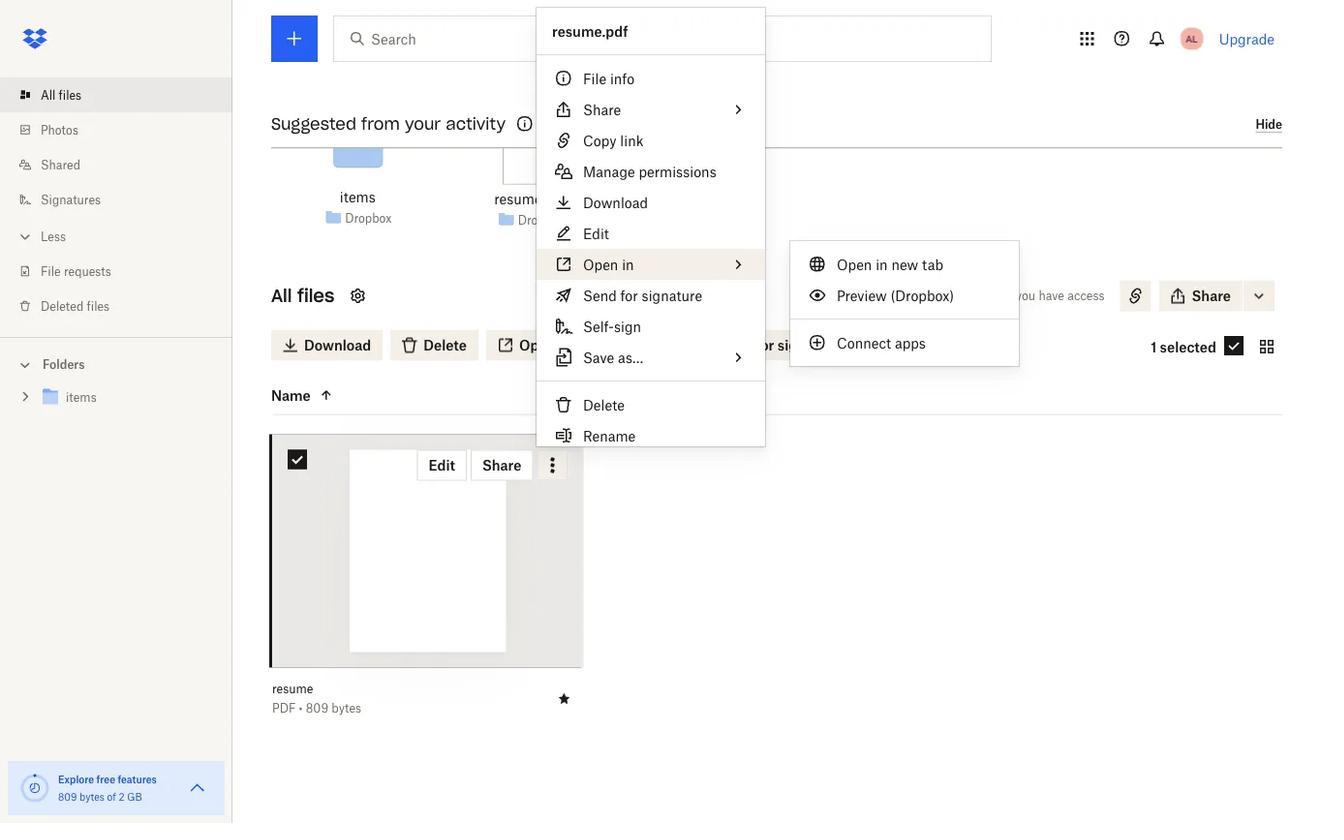 Task type: vqa. For each thing, say whether or not it's contained in the screenshot.
Dropbox LINK to the left
yes



Task type: describe. For each thing, give the bounding box(es) containing it.
info
[[610, 70, 635, 87]]

activity
[[446, 114, 506, 134]]

1 vertical spatial all files
[[271, 285, 335, 308]]

in for open in new tab
[[876, 256, 888, 273]]

file info menu item
[[537, 63, 765, 94]]

self-
[[583, 318, 614, 335]]

from
[[361, 114, 400, 134]]

less
[[41, 229, 66, 244]]

your
[[405, 114, 441, 134]]

file requests
[[41, 264, 111, 278]]

for
[[620, 287, 638, 304]]

dropbox for items
[[345, 211, 392, 226]]

of
[[107, 791, 116, 803]]

open in new tab menu item
[[790, 249, 1019, 280]]

copy
[[583, 132, 617, 149]]

you
[[1016, 289, 1036, 304]]

deleted files link
[[15, 289, 232, 324]]

shared
[[41, 157, 80, 172]]

•
[[299, 702, 303, 716]]

manage permissions menu item
[[537, 156, 765, 187]]

less image
[[15, 227, 35, 247]]

all files link
[[15, 77, 232, 112]]

save as… menu item
[[537, 342, 765, 373]]

file requests link
[[15, 254, 232, 289]]

1 horizontal spatial all
[[271, 285, 292, 308]]

file, resume.pdf row
[[272, 435, 583, 746]]

files for the deleted files link
[[87, 299, 110, 313]]

resume pdf • 809 bytes
[[272, 682, 361, 716]]

preview (dropbox) menu item
[[790, 280, 1019, 311]]

self-sign menu item
[[537, 311, 765, 342]]

new
[[892, 256, 919, 273]]

file for file info
[[583, 70, 606, 87]]

link
[[620, 132, 644, 149]]

permissions
[[639, 163, 716, 180]]

download menu item
[[537, 187, 765, 218]]

gb
[[127, 791, 142, 803]]

manage permissions
[[583, 163, 716, 180]]

quota usage element
[[19, 773, 50, 804]]

open in menu item
[[537, 249, 765, 280]]

share inside menu item
[[583, 101, 621, 118]]

name button
[[271, 384, 434, 407]]

resume
[[272, 682, 313, 697]]

dropbox image
[[15, 19, 54, 58]]

send for signature
[[583, 287, 702, 304]]

0 vertical spatial resume.pdf
[[552, 23, 628, 39]]

explore free features 809 bytes of 2 gb
[[58, 773, 157, 803]]

resume button
[[272, 682, 541, 697]]

delete
[[583, 397, 625, 413]]

sign
[[614, 318, 641, 335]]

dropbox for resume.pdf
[[518, 213, 565, 228]]

self-sign
[[583, 318, 641, 335]]

free
[[96, 773, 115, 786]]

open for open in new tab
[[837, 256, 872, 273]]

save as…
[[583, 349, 643, 366]]



Task type: locate. For each thing, give the bounding box(es) containing it.
809 for explore
[[58, 791, 77, 803]]

upgrade link
[[1219, 31, 1275, 47]]

all inside all files link
[[41, 88, 56, 102]]

upgrade
[[1219, 31, 1275, 47]]

0 horizontal spatial all files
[[41, 88, 81, 102]]

0 vertical spatial file
[[583, 70, 606, 87]]

photos
[[41, 123, 78, 137]]

share button
[[1159, 281, 1243, 312]]

809 inside resume pdf • 809 bytes
[[306, 702, 328, 716]]

file down less
[[41, 264, 61, 278]]

0 vertical spatial 809
[[306, 702, 328, 716]]

rename menu item
[[537, 420, 765, 451]]

1 in from the left
[[622, 256, 634, 273]]

open inside menu item
[[583, 256, 618, 273]]

edit
[[583, 225, 609, 242]]

in inside menu item
[[622, 256, 634, 273]]

2
[[119, 791, 125, 803]]

rename
[[583, 428, 636, 444]]

1 horizontal spatial file
[[583, 70, 606, 87]]

signatures link
[[15, 182, 232, 217]]

copy link
[[583, 132, 644, 149]]

share up selected
[[1192, 288, 1231, 305]]

list containing all files
[[0, 66, 232, 337]]

0 vertical spatial all files
[[41, 88, 81, 102]]

all files
[[41, 88, 81, 102], [271, 285, 335, 308]]

bytes for resume
[[332, 702, 361, 716]]

items link
[[340, 187, 376, 208]]

suggested from your activity
[[271, 114, 506, 134]]

file inside menu item
[[583, 70, 606, 87]]

requests
[[64, 264, 111, 278]]

open in
[[583, 256, 634, 273]]

open in new tab
[[837, 256, 943, 273]]

deleted files
[[41, 299, 110, 313]]

0 vertical spatial share
[[583, 101, 621, 118]]

open up send
[[583, 256, 618, 273]]

all files list item
[[0, 77, 232, 112]]

connect
[[837, 335, 891, 351]]

file left info on the top left
[[583, 70, 606, 87]]

features
[[118, 773, 157, 786]]

1 open from the left
[[583, 256, 618, 273]]

only
[[987, 289, 1013, 304]]

in left new
[[876, 256, 888, 273]]

access
[[1068, 289, 1105, 304]]

folders button
[[0, 350, 232, 378]]

signatures
[[41, 192, 101, 207]]

1 horizontal spatial share
[[1192, 288, 1231, 305]]

1 horizontal spatial all files
[[271, 285, 335, 308]]

dropbox link down items
[[345, 209, 392, 228]]

1 vertical spatial resume.pdf
[[494, 191, 567, 208]]

share
[[583, 101, 621, 118], [1192, 288, 1231, 305]]

dropbox down items
[[345, 211, 392, 226]]

files inside list item
[[59, 88, 81, 102]]

resume.pdf up file info
[[552, 23, 628, 39]]

share menu item
[[537, 94, 765, 125]]

1 vertical spatial share
[[1192, 288, 1231, 305]]

1 horizontal spatial in
[[876, 256, 888, 273]]

explore
[[58, 773, 94, 786]]

dropbox link for items
[[345, 209, 392, 228]]

bytes inside resume pdf • 809 bytes
[[332, 702, 361, 716]]

/resume.pdf image
[[503, 113, 559, 185]]

open inside menu item
[[837, 256, 872, 273]]

0 horizontal spatial in
[[622, 256, 634, 273]]

0 horizontal spatial bytes
[[80, 791, 104, 803]]

0 horizontal spatial share
[[583, 101, 621, 118]]

open
[[583, 256, 618, 273], [837, 256, 872, 273]]

dropbox link for resume.pdf
[[518, 211, 565, 230]]

0 horizontal spatial dropbox link
[[345, 209, 392, 228]]

share up 'copy'
[[583, 101, 621, 118]]

in up for
[[622, 256, 634, 273]]

1 horizontal spatial dropbox link
[[518, 211, 565, 230]]

edit menu item
[[537, 218, 765, 249]]

0 horizontal spatial files
[[59, 88, 81, 102]]

0 horizontal spatial file
[[41, 264, 61, 278]]

1 vertical spatial 809
[[58, 791, 77, 803]]

items
[[340, 189, 376, 206]]

all files inside all files link
[[41, 88, 81, 102]]

(dropbox)
[[891, 287, 954, 304]]

1 selected
[[1151, 339, 1217, 356]]

all
[[41, 88, 56, 102], [271, 285, 292, 308]]

809 inside explore free features 809 bytes of 2 gb
[[58, 791, 77, 803]]

bytes for explore
[[80, 791, 104, 803]]

files for all files link
[[59, 88, 81, 102]]

809 for resume
[[306, 702, 328, 716]]

open for open in
[[583, 256, 618, 273]]

tab
[[922, 256, 943, 273]]

1 vertical spatial bytes
[[80, 791, 104, 803]]

copy link menu item
[[537, 125, 765, 156]]

resume.pdf link
[[494, 189, 567, 210]]

2 horizontal spatial files
[[297, 285, 335, 308]]

809 right •
[[306, 702, 328, 716]]

list
[[0, 66, 232, 337]]

pdf
[[272, 702, 296, 716]]

name
[[271, 387, 311, 404]]

2 in from the left
[[876, 256, 888, 273]]

1 vertical spatial all
[[271, 285, 292, 308]]

0 vertical spatial all
[[41, 88, 56, 102]]

0 horizontal spatial open
[[583, 256, 618, 273]]

1 horizontal spatial 809
[[306, 702, 328, 716]]

folders
[[43, 357, 85, 372]]

2 open from the left
[[837, 256, 872, 273]]

in for open in
[[622, 256, 634, 273]]

bytes inside explore free features 809 bytes of 2 gb
[[80, 791, 104, 803]]

send for signature menu item
[[537, 280, 765, 311]]

1 horizontal spatial files
[[87, 299, 110, 313]]

bytes right •
[[332, 702, 361, 716]]

1
[[1151, 339, 1157, 356]]

photos link
[[15, 112, 232, 147]]

only you have access
[[987, 289, 1105, 304]]

1 horizontal spatial open
[[837, 256, 872, 273]]

suggested
[[271, 114, 356, 134]]

file info
[[583, 70, 635, 87]]

as…
[[618, 349, 643, 366]]

dropbox link down resume.pdf link
[[518, 211, 565, 230]]

save
[[583, 349, 614, 366]]

809
[[306, 702, 328, 716], [58, 791, 77, 803]]

dropbox
[[345, 211, 392, 226], [518, 213, 565, 228]]

1 vertical spatial file
[[41, 264, 61, 278]]

1 horizontal spatial dropbox
[[518, 213, 565, 228]]

apps
[[895, 335, 926, 351]]

shared link
[[15, 147, 232, 182]]

download
[[583, 194, 648, 211]]

0 horizontal spatial all
[[41, 88, 56, 102]]

1 horizontal spatial bytes
[[332, 702, 361, 716]]

file
[[583, 70, 606, 87], [41, 264, 61, 278]]

connect apps
[[837, 335, 926, 351]]

manage
[[583, 163, 635, 180]]

file inside list
[[41, 264, 61, 278]]

dropbox down resume.pdf link
[[518, 213, 565, 228]]

bytes left of
[[80, 791, 104, 803]]

connect apps menu item
[[790, 327, 1019, 358]]

have
[[1039, 289, 1064, 304]]

files
[[59, 88, 81, 102], [297, 285, 335, 308], [87, 299, 110, 313]]

deleted
[[41, 299, 84, 313]]

resume.pdf
[[552, 23, 628, 39], [494, 191, 567, 208]]

bytes
[[332, 702, 361, 716], [80, 791, 104, 803]]

share inside button
[[1192, 288, 1231, 305]]

preview
[[837, 287, 887, 304]]

preview (dropbox)
[[837, 287, 954, 304]]

0 horizontal spatial dropbox
[[345, 211, 392, 226]]

selected
[[1160, 339, 1217, 356]]

in inside menu item
[[876, 256, 888, 273]]

809 down explore
[[58, 791, 77, 803]]

0 horizontal spatial 809
[[58, 791, 77, 803]]

delete menu item
[[537, 389, 765, 420]]

0 vertical spatial bytes
[[332, 702, 361, 716]]

send
[[583, 287, 617, 304]]

dropbox link
[[345, 209, 392, 228], [518, 211, 565, 230]]

file for file requests
[[41, 264, 61, 278]]

signature
[[642, 287, 702, 304]]

open up preview
[[837, 256, 872, 273]]

in
[[622, 256, 634, 273], [876, 256, 888, 273]]

resume.pdf down /resume.pdf image
[[494, 191, 567, 208]]



